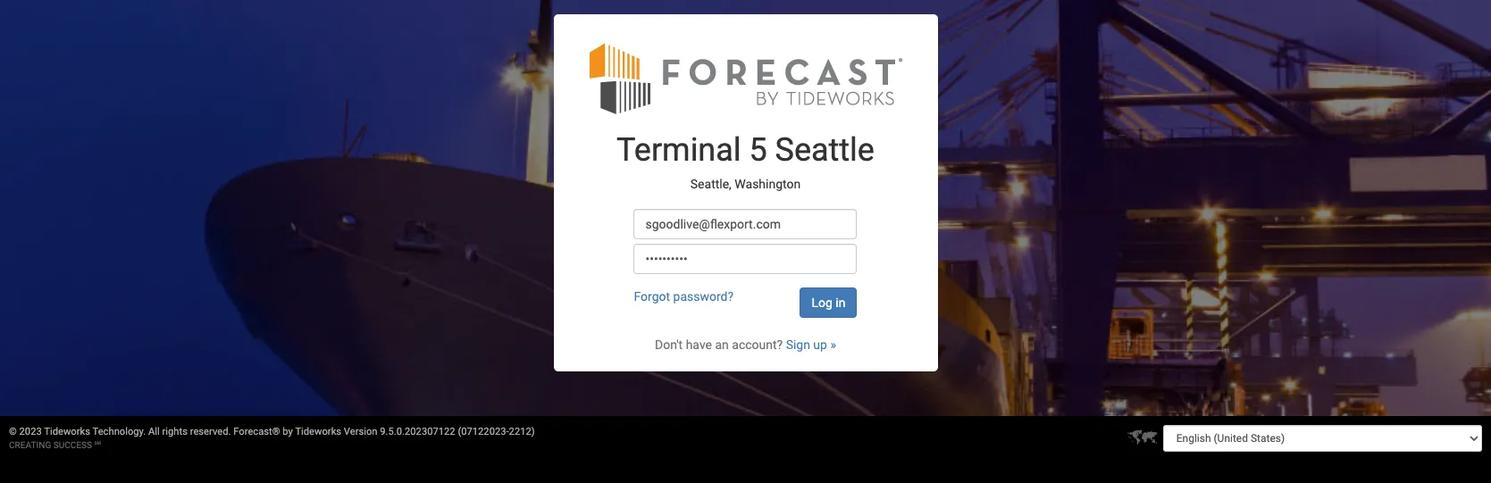 Task type: locate. For each thing, give the bounding box(es) containing it.
terminal
[[617, 132, 741, 169]]

sign
[[786, 338, 811, 352]]

tideworks right by
[[295, 426, 341, 438]]

0 horizontal spatial tideworks
[[44, 426, 90, 438]]

log
[[812, 296, 833, 310]]

tideworks up success on the bottom left of the page
[[44, 426, 90, 438]]

have
[[686, 338, 712, 352]]

forgot password? log in
[[634, 290, 846, 310]]

success
[[53, 441, 92, 450]]

an
[[715, 338, 729, 352]]

5
[[749, 132, 767, 169]]

all
[[148, 426, 160, 438]]

©
[[9, 426, 17, 438]]

technology.
[[93, 426, 146, 438]]

tideworks
[[44, 426, 90, 438], [295, 426, 341, 438]]

don't
[[655, 338, 683, 352]]

washington
[[735, 177, 801, 191]]

1 horizontal spatial tideworks
[[295, 426, 341, 438]]

rights
[[162, 426, 188, 438]]

2 tideworks from the left
[[295, 426, 341, 438]]

log in button
[[800, 288, 858, 319]]

in
[[836, 296, 846, 310]]

© 2023 tideworks technology. all rights reserved. forecast® by tideworks version 9.5.0.202307122 (07122023-2212) creating success ℠
[[9, 426, 535, 450]]

password?
[[673, 290, 734, 304]]

don't have an account? sign up »
[[655, 338, 837, 352]]

seattle,
[[691, 177, 732, 191]]

forgot password? link
[[634, 290, 734, 304]]



Task type: describe. For each thing, give the bounding box(es) containing it.
by
[[283, 426, 293, 438]]

2212)
[[509, 426, 535, 438]]

(07122023-
[[458, 426, 509, 438]]

forgot
[[634, 290, 670, 304]]

Email or username text field
[[634, 209, 858, 240]]

account?
[[732, 338, 783, 352]]

9.5.0.202307122
[[380, 426, 455, 438]]

sign up » link
[[786, 338, 837, 352]]

1 tideworks from the left
[[44, 426, 90, 438]]

version
[[344, 426, 378, 438]]

forecast®
[[234, 426, 280, 438]]

up
[[814, 338, 828, 352]]

2023
[[19, 426, 42, 438]]

reserved.
[[190, 426, 231, 438]]

℠
[[94, 441, 101, 450]]

Password password field
[[634, 244, 858, 275]]

creating
[[9, 441, 51, 450]]

seattle
[[775, 132, 875, 169]]

forecast® by tideworks image
[[589, 41, 902, 116]]

»
[[831, 338, 837, 352]]

terminal 5 seattle seattle, washington
[[617, 132, 875, 191]]



Task type: vqa. For each thing, say whether or not it's contained in the screenshot.
left Tideworks
yes



